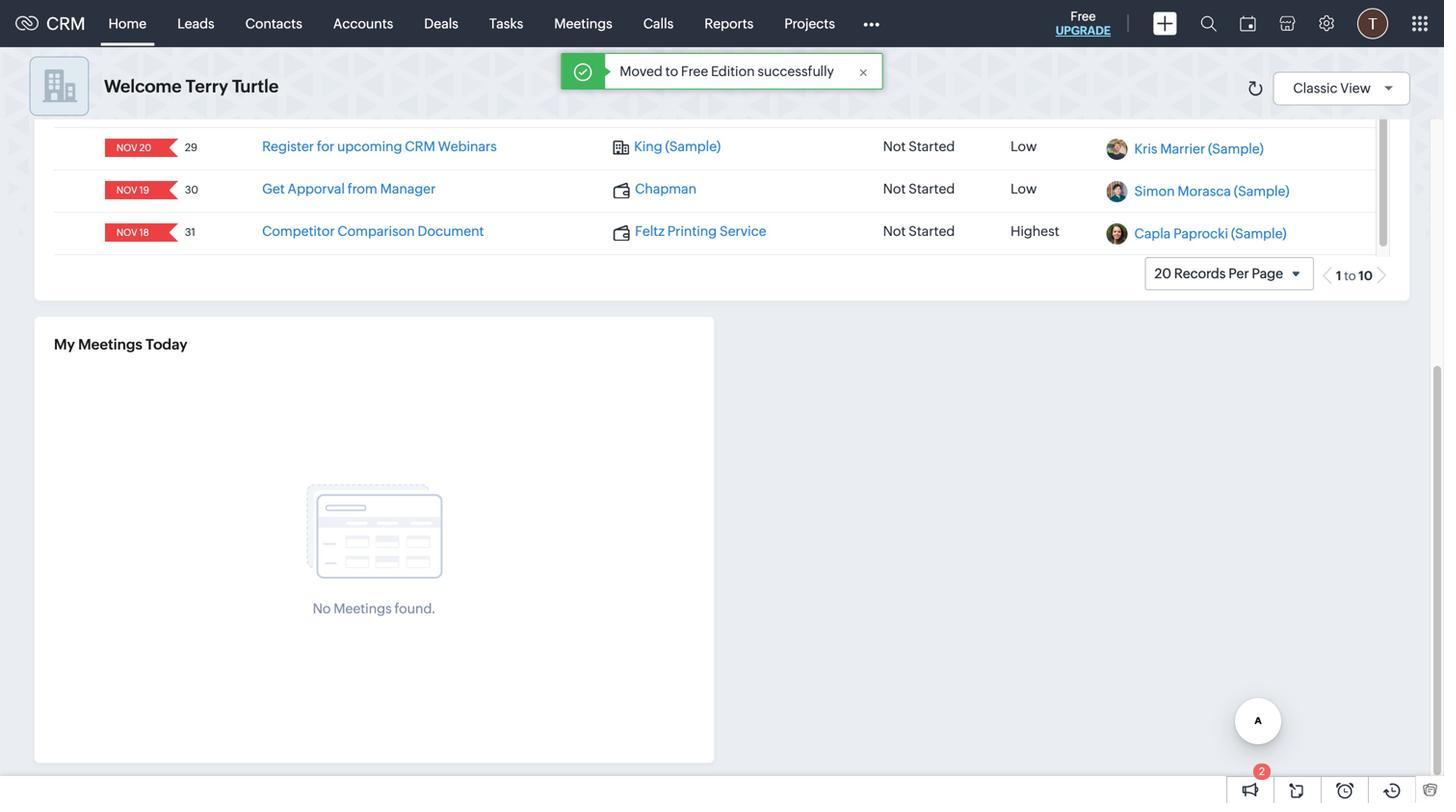 Task type: locate. For each thing, give the bounding box(es) containing it.
0 horizontal spatial to
[[665, 64, 678, 79]]

to right 1
[[1344, 269, 1356, 283]]

morasca
[[1178, 183, 1231, 199]]

get
[[262, 181, 285, 197]]

meetings for no meetings found.
[[334, 601, 392, 617]]

started for (sample)
[[909, 139, 955, 154]]

today
[[146, 336, 187, 353]]

projects link
[[769, 0, 850, 47]]

apporval
[[288, 181, 345, 197]]

capla paprocki (sample) link
[[1134, 226, 1287, 241]]

1 vertical spatial started
[[909, 181, 955, 197]]

free left edition
[[681, 64, 708, 79]]

0 vertical spatial not
[[883, 139, 906, 154]]

1 vertical spatial not started
[[883, 181, 955, 197]]

not started
[[883, 139, 955, 154], [883, 181, 955, 197], [883, 224, 955, 239]]

3 not started from the top
[[883, 224, 955, 239]]

deals link
[[409, 0, 474, 47]]

1 vertical spatial crm
[[405, 139, 435, 154]]

0 horizontal spatial meetings
[[78, 336, 142, 353]]

reports
[[704, 16, 754, 31]]

started
[[909, 139, 955, 154], [909, 181, 955, 197], [909, 224, 955, 239]]

my
[[54, 336, 75, 353]]

simon morasca (sample)
[[1134, 183, 1289, 199]]

2 vertical spatial meetings
[[334, 601, 392, 617]]

2 horizontal spatial meetings
[[554, 16, 612, 31]]

3 started from the top
[[909, 224, 955, 239]]

(sample) right paprocki
[[1231, 226, 1287, 241]]

register
[[262, 139, 314, 154]]

(sample)
[[665, 139, 721, 154], [1208, 141, 1264, 156], [1234, 183, 1289, 199], [1231, 226, 1287, 241]]

1 horizontal spatial free
[[1071, 9, 1096, 24]]

30
[[185, 184, 198, 196]]

my meetings today
[[54, 336, 187, 353]]

meetings link
[[539, 0, 628, 47]]

contacts
[[245, 16, 302, 31]]

free inside free upgrade
[[1071, 9, 1096, 24]]

classic view
[[1293, 80, 1371, 96]]

1 vertical spatial to
[[1344, 269, 1356, 283]]

free
[[1071, 9, 1096, 24], [681, 64, 708, 79]]

moved to free edition successfully
[[620, 64, 834, 79]]

marrier
[[1160, 141, 1205, 156]]

0 vertical spatial free
[[1071, 9, 1096, 24]]

crm up manager
[[405, 139, 435, 154]]

crm left home
[[46, 14, 85, 33]]

simon morasca (sample) link
[[1134, 183, 1289, 199]]

to for moved
[[665, 64, 678, 79]]

0 vertical spatial meetings
[[554, 16, 612, 31]]

contacts link
[[230, 0, 318, 47]]

king
[[634, 139, 662, 154]]

1 vertical spatial meetings
[[78, 336, 142, 353]]

0 vertical spatial not started
[[883, 139, 955, 154]]

king (sample) link
[[613, 139, 721, 156]]

2 low from the top
[[1011, 181, 1037, 197]]

meetings left calls
[[554, 16, 612, 31]]

to
[[665, 64, 678, 79], [1344, 269, 1356, 283]]

accounts
[[333, 16, 393, 31]]

(sample) for capla paprocki (sample)
[[1231, 226, 1287, 241]]

1 vertical spatial free
[[681, 64, 708, 79]]

meetings
[[554, 16, 612, 31], [78, 336, 142, 353], [334, 601, 392, 617]]

None field
[[111, 139, 156, 157], [111, 181, 156, 200], [111, 224, 156, 242], [111, 139, 156, 157], [111, 181, 156, 200], [111, 224, 156, 242]]

low for kris marrier (sample)
[[1011, 139, 1037, 154]]

feltz printing service
[[635, 224, 766, 239]]

to right 'moved'
[[665, 64, 678, 79]]

search image
[[1200, 15, 1217, 32]]

0 vertical spatial low
[[1011, 139, 1037, 154]]

1
[[1336, 269, 1342, 283]]

leads link
[[162, 0, 230, 47]]

kris marrier (sample) link
[[1134, 141, 1264, 156]]

2 vertical spatial started
[[909, 224, 955, 239]]

1 vertical spatial not
[[883, 181, 906, 197]]

welcome terry turtle
[[104, 76, 279, 96]]

0 vertical spatial started
[[909, 139, 955, 154]]

1 low from the top
[[1011, 139, 1037, 154]]

1 vertical spatial low
[[1011, 181, 1037, 197]]

meetings for my meetings today
[[78, 336, 142, 353]]

low
[[1011, 139, 1037, 154], [1011, 181, 1037, 197]]

accounts link
[[318, 0, 409, 47]]

competitor comparison document
[[262, 224, 484, 239]]

1 not from the top
[[883, 139, 906, 154]]

reports link
[[689, 0, 769, 47]]

get apporval from manager
[[262, 181, 436, 197]]

2 vertical spatial not started
[[883, 224, 955, 239]]

3 not from the top
[[883, 224, 906, 239]]

meetings right my
[[78, 336, 142, 353]]

0 horizontal spatial crm
[[46, 14, 85, 33]]

2 vertical spatial not
[[883, 224, 906, 239]]

1 horizontal spatial to
[[1344, 269, 1356, 283]]

calls link
[[628, 0, 689, 47]]

no
[[313, 601, 331, 617]]

feltz printing service link
[[613, 224, 766, 241]]

free up the upgrade
[[1071, 9, 1096, 24]]

(sample) up simon morasca (sample) 'link'
[[1208, 141, 1264, 156]]

(sample) for kris marrier (sample)
[[1208, 141, 1264, 156]]

create menu image
[[1153, 12, 1177, 35]]

started for printing
[[909, 224, 955, 239]]

0 vertical spatial to
[[665, 64, 678, 79]]

2 started from the top
[[909, 181, 955, 197]]

meetings right no on the bottom left of page
[[334, 601, 392, 617]]

projects
[[784, 16, 835, 31]]

chapman
[[635, 181, 697, 197]]

highest
[[1011, 224, 1059, 239]]

not
[[883, 139, 906, 154], [883, 181, 906, 197], [883, 224, 906, 239]]

comparison
[[338, 224, 415, 239]]

crm
[[46, 14, 85, 33], [405, 139, 435, 154]]

competitor comparison document link
[[262, 224, 484, 239]]

1 horizontal spatial meetings
[[334, 601, 392, 617]]

calls
[[643, 16, 674, 31]]

deals
[[424, 16, 458, 31]]

(sample) right morasca
[[1234, 183, 1289, 199]]

1 started from the top
[[909, 139, 955, 154]]

1 not started from the top
[[883, 139, 955, 154]]

calendar image
[[1240, 16, 1256, 31]]

found.
[[394, 601, 436, 617]]

competitor
[[262, 224, 335, 239]]

edition
[[711, 64, 755, 79]]

29
[[185, 142, 197, 154]]



Task type: describe. For each thing, give the bounding box(es) containing it.
10
[[1359, 269, 1373, 283]]

tasks
[[489, 16, 523, 31]]

1 to 10
[[1336, 269, 1373, 283]]

welcome
[[104, 76, 182, 96]]

turtle
[[232, 76, 279, 96]]

upgrade
[[1056, 24, 1111, 37]]

successfully
[[758, 64, 834, 79]]

upcoming
[[337, 139, 402, 154]]

capla paprocki (sample)
[[1134, 226, 1287, 241]]

2
[[1259, 766, 1265, 778]]

not for printing
[[883, 224, 906, 239]]

kris
[[1134, 141, 1157, 156]]

not started for (sample)
[[883, 139, 955, 154]]

low for simon morasca (sample)
[[1011, 181, 1037, 197]]

0 horizontal spatial free
[[681, 64, 708, 79]]

Other Modules field
[[850, 8, 892, 39]]

not for (sample)
[[883, 139, 906, 154]]

printing
[[667, 224, 717, 239]]

2 not started from the top
[[883, 181, 955, 197]]

search element
[[1189, 0, 1228, 47]]

webinars
[[438, 139, 497, 154]]

service
[[720, 224, 766, 239]]

(sample) right king
[[665, 139, 721, 154]]

simon
[[1134, 183, 1175, 199]]

crm link
[[15, 14, 85, 33]]

no meetings found.
[[313, 601, 436, 617]]

tasks link
[[474, 0, 539, 47]]

document
[[418, 224, 484, 239]]

1 horizontal spatial crm
[[405, 139, 435, 154]]

0 vertical spatial crm
[[46, 14, 85, 33]]

to for 1
[[1344, 269, 1356, 283]]

terry
[[186, 76, 228, 96]]

leads
[[177, 16, 214, 31]]

view
[[1340, 80, 1371, 96]]

31
[[185, 227, 195, 239]]

home
[[108, 16, 147, 31]]

home link
[[93, 0, 162, 47]]

manager
[[380, 181, 436, 197]]

from
[[347, 181, 377, 197]]

capla
[[1134, 226, 1171, 241]]

create menu element
[[1142, 0, 1189, 47]]

get apporval from manager link
[[262, 181, 436, 197]]

chapman link
[[613, 181, 697, 198]]

free upgrade
[[1056, 9, 1111, 37]]

profile element
[[1346, 0, 1400, 47]]

paprocki
[[1173, 226, 1228, 241]]

classic
[[1293, 80, 1338, 96]]

king (sample)
[[634, 139, 721, 154]]

not started for printing
[[883, 224, 955, 239]]

classic view link
[[1293, 80, 1400, 96]]

register for upcoming crm webinars link
[[262, 139, 497, 154]]

(sample) for simon morasca (sample)
[[1234, 183, 1289, 199]]

for
[[317, 139, 334, 154]]

2 not from the top
[[883, 181, 906, 197]]

profile image
[[1357, 8, 1388, 39]]

register for upcoming crm webinars
[[262, 139, 497, 154]]

feltz
[[635, 224, 665, 239]]

moved
[[620, 64, 663, 79]]

kris marrier (sample)
[[1134, 141, 1264, 156]]



Task type: vqa. For each thing, say whether or not it's contained in the screenshot.


